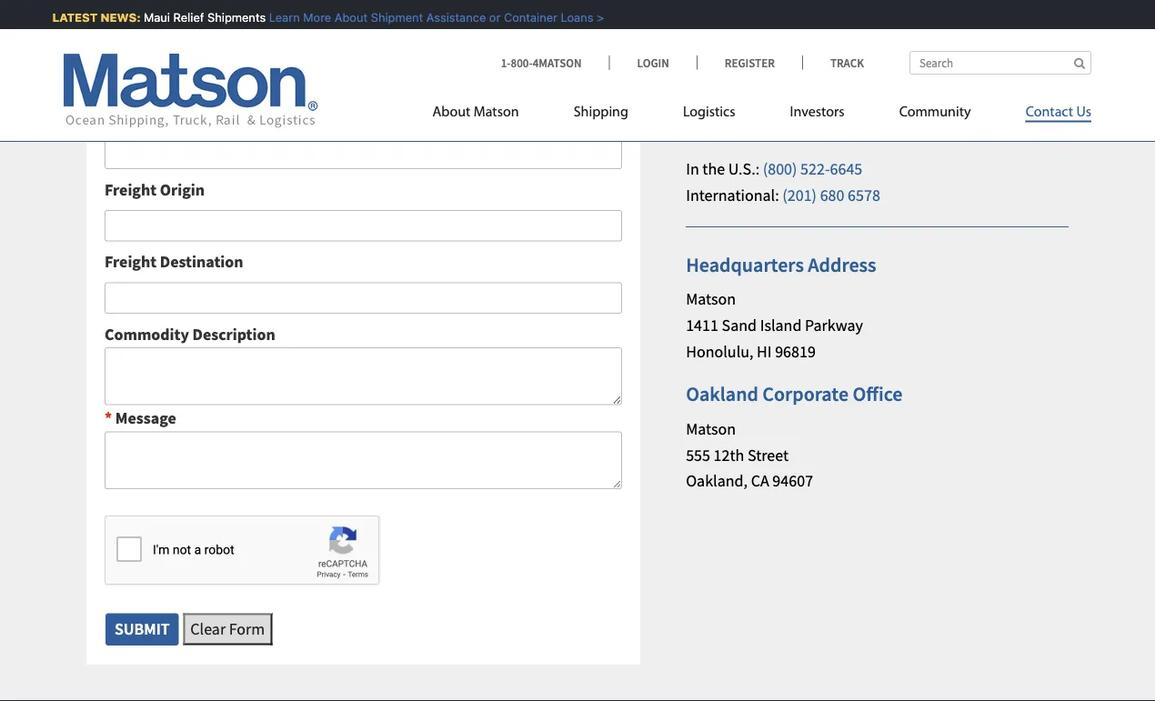 Task type: vqa. For each thing, say whether or not it's contained in the screenshot.
leftmost 678-
no



Task type: locate. For each thing, give the bounding box(es) containing it.
*
[[105, 34, 112, 55], [105, 408, 112, 429]]

freight for freight destination
[[105, 252, 157, 272]]

u.s.:
[[729, 159, 760, 179]]

latest
[[48, 10, 94, 24]]

origin
[[160, 179, 205, 200]]

(201) 680 6578 link
[[783, 185, 881, 205]]

message
[[115, 408, 176, 429]]

None text field
[[105, 65, 623, 97], [105, 282, 623, 314], [105, 348, 623, 406], [105, 65, 623, 97], [105, 282, 623, 314], [105, 348, 623, 406]]

corporate
[[763, 382, 849, 407]]

quality
[[714, 88, 763, 108]]

investors
[[790, 105, 845, 120]]

freight left destination
[[105, 252, 157, 272]]

about inside top menu navigation
[[433, 105, 471, 120]]

matson down 1-
[[474, 105, 519, 120]]

12th
[[714, 445, 745, 465]]

should
[[871, 36, 918, 56]]

college
[[686, 114, 737, 135]]

* message
[[105, 408, 176, 429]]

matson inside matson 555 12th street oakland, ca 94607
[[686, 419, 736, 439]]

matson 555 12th street oakland, ca 94607
[[686, 419, 814, 492]]

matson inside matson 1411 sand island parkway honolulu, hi 96819
[[686, 289, 736, 309]]

(800)
[[763, 159, 798, 179]]

circle,
[[767, 88, 810, 108]]

6645
[[830, 159, 863, 179]]

latest news: maui relief shipments learn more about shipment assistance or container loans >
[[48, 10, 600, 24]]

* left message
[[105, 408, 112, 429]]

2 * from the top
[[105, 408, 112, 429]]

None reset field
[[183, 614, 272, 646]]

1 vertical spatial freight
[[105, 252, 157, 272]]

1 * from the top
[[105, 34, 112, 55]]

0 vertical spatial matson
[[474, 105, 519, 120]]

1 vertical spatial *
[[105, 408, 112, 429]]

1 vertical spatial matson
[[686, 289, 736, 309]]

email
[[105, 107, 146, 127]]

number
[[165, 34, 223, 55]]

None button
[[105, 613, 180, 647]]

maui
[[140, 10, 166, 24]]

overnight
[[686, 36, 754, 56]]

or
[[486, 10, 497, 24]]

logistics
[[683, 105, 736, 120]]

matson for matson 555 12th street oakland, ca 94607
[[686, 419, 736, 439]]

assistance
[[423, 10, 482, 24]]

community
[[900, 105, 972, 120]]

correspondence
[[758, 36, 868, 56]]

more
[[299, 10, 328, 24]]

211
[[686, 88, 711, 108]]

0 vertical spatial *
[[105, 34, 112, 55]]

top menu navigation
[[433, 96, 1092, 133]]

island
[[761, 315, 802, 335]]

Organization text field
[[105, 0, 623, 24]]

1 horizontal spatial about
[[433, 105, 471, 120]]

station,
[[740, 114, 793, 135]]

(800) 522-6645 link
[[763, 159, 863, 179]]

680
[[821, 185, 845, 205]]

about
[[331, 10, 364, 24], [433, 105, 471, 120]]

77845
[[817, 114, 857, 135]]

learn more about shipment assistance or container loans > link
[[265, 10, 600, 24]]

matson up 555 at the right bottom of the page
[[686, 419, 736, 439]]

None text field
[[105, 210, 623, 242], [105, 432, 623, 490], [105, 210, 623, 242], [105, 432, 623, 490]]

* down the news:
[[105, 34, 112, 55]]

freight origin
[[105, 179, 205, 200]]

freight
[[105, 179, 157, 200], [105, 252, 157, 272]]

matson 1411 sand island parkway honolulu, hi 96819
[[686, 289, 864, 362]]

shipments
[[204, 10, 262, 24]]

1-
[[501, 55, 511, 70]]

matson
[[474, 105, 519, 120], [686, 289, 736, 309], [686, 419, 736, 439]]

matson up 1411
[[686, 289, 736, 309]]

relief
[[170, 10, 200, 24]]

2 vertical spatial matson
[[686, 419, 736, 439]]

sand
[[722, 315, 757, 335]]

1 vertical spatial about
[[433, 105, 471, 120]]

freight left origin
[[105, 179, 157, 200]]

register link
[[697, 55, 803, 70]]

1411
[[686, 315, 719, 335]]

description
[[192, 324, 275, 345]]

international:
[[686, 185, 780, 205]]

0 vertical spatial about
[[331, 10, 364, 24]]

210
[[851, 88, 876, 108]]

shipping link
[[547, 96, 656, 133]]

freight for freight origin
[[105, 179, 157, 200]]

2 freight from the top
[[105, 252, 157, 272]]

register
[[725, 55, 775, 70]]

blue matson logo with ocean, shipping, truck, rail and logistics written beneath it. image
[[64, 54, 319, 128]]

0 vertical spatial freight
[[105, 179, 157, 200]]

None search field
[[910, 51, 1092, 75]]

1 freight from the top
[[105, 179, 157, 200]]

tx
[[797, 114, 813, 135]]

* for message
[[105, 408, 112, 429]]

logistics link
[[656, 96, 763, 133]]



Task type: describe. For each thing, give the bounding box(es) containing it.
the
[[703, 159, 725, 179]]

94607
[[773, 471, 814, 492]]

in the u.s.: (800) 522-6645 international: (201) 680 6578
[[686, 159, 881, 205]]

1-800-4matson link
[[501, 55, 609, 70]]

6578
[[848, 185, 881, 205]]

office
[[853, 382, 903, 407]]

0 horizontal spatial about
[[331, 10, 364, 24]]

* for phone number
[[105, 34, 112, 55]]

hi
[[757, 341, 772, 362]]

oakland,
[[686, 471, 748, 492]]

track link
[[803, 55, 865, 70]]

search image
[[1075, 57, 1086, 69]]

address
[[808, 252, 877, 277]]

oakland
[[686, 382, 759, 407]]

suite
[[813, 88, 848, 108]]

to:
[[975, 36, 993, 56]]

destination
[[160, 252, 244, 272]]

* phone number
[[105, 34, 223, 55]]

shipping
[[574, 105, 629, 120]]

shipment
[[367, 10, 420, 24]]

contact
[[1026, 105, 1074, 120]]

96819
[[776, 341, 816, 362]]

about matson link
[[433, 96, 547, 133]]

be
[[922, 36, 939, 56]]

>
[[593, 10, 600, 24]]

headquarters
[[686, 252, 804, 277]]

login
[[638, 55, 670, 70]]

522-
[[801, 159, 830, 179]]

street
[[748, 445, 789, 465]]

sent
[[942, 36, 971, 56]]

(201)
[[783, 185, 817, 205]]

freight destination
[[105, 252, 244, 272]]

loans
[[557, 10, 590, 24]]

matson inside top menu navigation
[[474, 105, 519, 120]]

oakland corporate office
[[686, 382, 903, 407]]

contact us link
[[999, 96, 1092, 133]]

news:
[[97, 10, 137, 24]]

investors link
[[763, 96, 872, 133]]

learn
[[265, 10, 296, 24]]

ca
[[751, 471, 770, 492]]

about matson
[[433, 105, 519, 120]]

matson for matson 1411 sand island parkway honolulu, hi 96819
[[686, 289, 736, 309]]

800-
[[511, 55, 533, 70]]

container
[[500, 10, 554, 24]]

parkway
[[805, 315, 864, 335]]

1-800-4matson
[[501, 55, 582, 70]]

Commodity Description text field
[[105, 138, 623, 169]]

honolulu,
[[686, 341, 754, 362]]

headquarters address
[[686, 252, 877, 277]]

Search search field
[[910, 51, 1092, 75]]

login link
[[609, 55, 697, 70]]

contact us
[[1026, 105, 1092, 120]]

commodity
[[105, 324, 189, 345]]

555
[[686, 445, 711, 465]]

us
[[1077, 105, 1092, 120]]

in
[[686, 159, 700, 179]]

track
[[831, 55, 865, 70]]

phone
[[115, 34, 161, 55]]

commodity description
[[105, 324, 275, 345]]

overnight correspondence should be sent to: computershare 211 quality circle, suite 210 college station, tx 77845
[[686, 36, 993, 135]]

computershare
[[686, 62, 793, 82]]

community link
[[872, 96, 999, 133]]

4matson
[[533, 55, 582, 70]]



